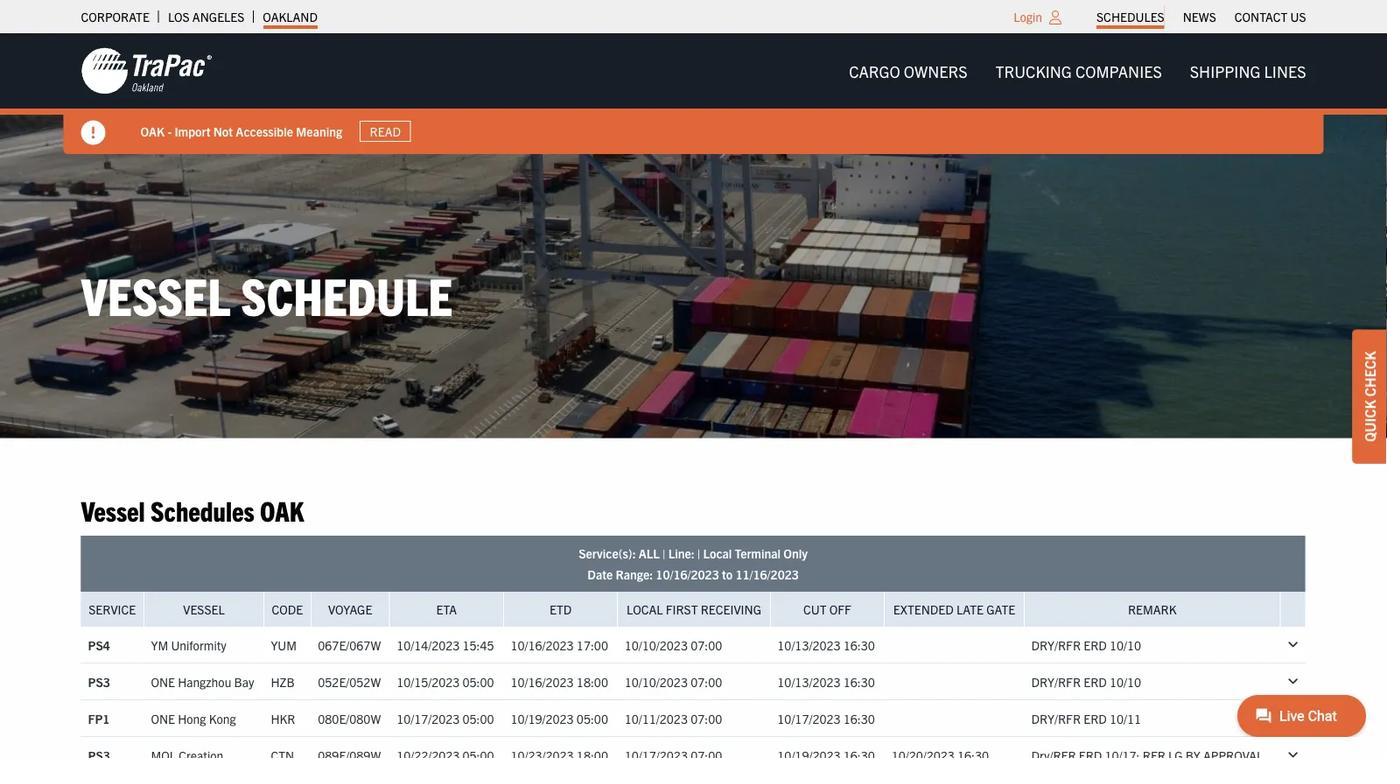 Task type: vqa. For each thing, say whether or not it's contained in the screenshot.
10/16/2023 18:00 DRY/RFR ERD 10/10
yes



Task type: locate. For each thing, give the bounding box(es) containing it.
10/19/2023
[[511, 710, 574, 726]]

2 dry/rfr from the top
[[1032, 674, 1081, 689]]

not
[[213, 123, 233, 139]]

schedules
[[1097, 9, 1165, 25], [151, 492, 255, 527]]

10/13/2023
[[778, 637, 841, 653], [778, 674, 841, 689]]

10/10 for 10/16/2023 18:00
[[1110, 674, 1142, 689]]

1 vertical spatial one
[[151, 710, 175, 726]]

1 vertical spatial oak
[[260, 492, 304, 527]]

2 vertical spatial 10/16/2023
[[511, 674, 574, 689]]

2 erd from the top
[[1084, 674, 1107, 689]]

0 vertical spatial vessel
[[81, 262, 231, 326]]

10/10 for 10/16/2023 17:00
[[1110, 637, 1142, 653]]

15:45
[[463, 637, 494, 653]]

2 vertical spatial erd
[[1084, 710, 1107, 726]]

10/19/2023 05:00
[[511, 710, 608, 726]]

0 horizontal spatial |
[[663, 545, 666, 561]]

10/16/2023
[[656, 566, 719, 582], [511, 637, 574, 653], [511, 674, 574, 689]]

10/10/2023 up 10/11/2023
[[625, 674, 688, 689]]

login link
[[1014, 9, 1043, 25]]

07:00 up 10/11/2023 07:00
[[691, 674, 723, 689]]

one for one hangzhou bay
[[151, 674, 175, 689]]

shipping lines
[[1191, 61, 1307, 81]]

3 16:30 from the top
[[844, 710, 875, 726]]

2 10/10/2023 from the top
[[625, 674, 688, 689]]

menu bar
[[1088, 4, 1316, 29], [835, 53, 1321, 89]]

schedule
[[241, 262, 453, 326]]

one down ym
[[151, 674, 175, 689]]

0 horizontal spatial 10/17/2023
[[397, 710, 460, 726]]

los angeles link
[[168, 4, 245, 29]]

menu bar up shipping at top
[[1088, 4, 1316, 29]]

schedules inside menu bar
[[1097, 9, 1165, 25]]

10/13/2023 for 10/16/2023 18:00
[[778, 674, 841, 689]]

one
[[151, 674, 175, 689], [151, 710, 175, 726]]

oak
[[141, 123, 165, 139], [260, 492, 304, 527]]

10/16/2023 down etd on the bottom
[[511, 637, 574, 653]]

10/10/2023 07:00 up 10/11/2023 07:00
[[625, 674, 723, 689]]

1 horizontal spatial |
[[698, 545, 701, 561]]

2 vertical spatial 16:30
[[844, 710, 875, 726]]

0 horizontal spatial local
[[627, 601, 663, 617]]

1 one from the top
[[151, 674, 175, 689]]

kong
[[209, 710, 236, 726]]

1 dry/rfr erd 10/10 from the top
[[1032, 637, 1142, 653]]

service
[[89, 601, 136, 617]]

10/16/2023 inside service(s): all | line: | local terminal only date range: 10/16/2023 to 11/16/2023
[[656, 566, 719, 582]]

05:00
[[463, 674, 494, 689], [463, 710, 494, 726], [577, 710, 608, 726]]

2 one from the top
[[151, 710, 175, 726]]

check
[[1362, 351, 1379, 397]]

10/13/2023 down cut
[[778, 637, 841, 653]]

2 16:30 from the top
[[844, 674, 875, 689]]

10/10/2023 down 'first'
[[625, 637, 688, 653]]

us
[[1291, 9, 1307, 25]]

menu bar containing cargo owners
[[835, 53, 1321, 89]]

0 vertical spatial 10/13/2023
[[778, 637, 841, 653]]

line:
[[669, 545, 695, 561]]

10/13/2023 16:30 down cut off
[[778, 637, 875, 653]]

07:00
[[691, 637, 723, 653], [691, 674, 723, 689], [691, 710, 723, 726]]

10/13/2023 16:30 up 10/17/2023 16:30
[[778, 674, 875, 689]]

1 07:00 from the top
[[691, 637, 723, 653]]

07:00 for 18:00
[[691, 674, 723, 689]]

05:00 down 15:45
[[463, 674, 494, 689]]

1 10/17/2023 from the left
[[397, 710, 460, 726]]

0 vertical spatial 10/10
[[1110, 637, 1142, 653]]

10/10/2023
[[625, 637, 688, 653], [625, 674, 688, 689]]

one left hong
[[151, 710, 175, 726]]

10/17/2023 05:00
[[397, 710, 494, 726]]

0 vertical spatial 10/10/2023 07:00
[[625, 637, 723, 653]]

|
[[663, 545, 666, 561], [698, 545, 701, 561]]

menu bar inside banner
[[835, 53, 1321, 89]]

05:00 for 10/17/2023 05:00
[[463, 710, 494, 726]]

0 vertical spatial 16:30
[[844, 637, 875, 653]]

1 vertical spatial dry/rfr erd 10/10
[[1032, 674, 1142, 689]]

2 10/13/2023 16:30 from the top
[[778, 674, 875, 689]]

2 | from the left
[[698, 545, 701, 561]]

service(s): all | line: | local terminal only date range: 10/16/2023 to 11/16/2023
[[579, 545, 808, 582]]

0 vertical spatial 10/10/2023
[[625, 637, 688, 653]]

10/16/2023 up '10/19/2023'
[[511, 674, 574, 689]]

10/13/2023 16:30 for 17:00
[[778, 637, 875, 653]]

1 10/10/2023 07:00 from the top
[[625, 637, 723, 653]]

067e/067w
[[318, 637, 381, 653]]

read
[[370, 123, 401, 139]]

10/15/2023
[[397, 674, 460, 689]]

1 10/10 from the top
[[1110, 637, 1142, 653]]

1 16:30 from the top
[[844, 637, 875, 653]]

dry/rfr erd 10/11
[[1032, 710, 1142, 726]]

3 07:00 from the top
[[691, 710, 723, 726]]

1 horizontal spatial local
[[704, 545, 732, 561]]

vessel
[[81, 262, 231, 326], [81, 492, 145, 527], [183, 601, 225, 617]]

ps3
[[88, 674, 110, 689]]

banner
[[0, 33, 1388, 154]]

1 vertical spatial vessel
[[81, 492, 145, 527]]

10/10
[[1110, 637, 1142, 653], [1110, 674, 1142, 689]]

10/17/2023
[[397, 710, 460, 726], [778, 710, 841, 726]]

dry/rfr erd 10/10
[[1032, 637, 1142, 653], [1032, 674, 1142, 689]]

10/16/2023 for 10/16/2023 18:00
[[511, 674, 574, 689]]

3 erd from the top
[[1084, 710, 1107, 726]]

| right all
[[663, 545, 666, 561]]

local inside service(s): all | line: | local terminal only date range: 10/16/2023 to 11/16/2023
[[704, 545, 732, 561]]

2 vertical spatial 07:00
[[691, 710, 723, 726]]

local up to
[[704, 545, 732, 561]]

10/10/2023 for 17:00
[[625, 637, 688, 653]]

vessel schedules oak
[[81, 492, 304, 527]]

10/10/2023 07:00 for 17:00
[[625, 637, 723, 653]]

dry/rfr for 10/16/2023 17:00
[[1032, 637, 1081, 653]]

1 vertical spatial 16:30
[[844, 674, 875, 689]]

10/10/2023 07:00 down 'first'
[[625, 637, 723, 653]]

menu bar containing schedules
[[1088, 4, 1316, 29]]

0 vertical spatial 10/13/2023 16:30
[[778, 637, 875, 653]]

solid image
[[81, 120, 106, 145]]

0 vertical spatial one
[[151, 674, 175, 689]]

0 vertical spatial menu bar
[[1088, 4, 1316, 29]]

0 vertical spatial erd
[[1084, 637, 1107, 653]]

1 horizontal spatial schedules
[[1097, 9, 1165, 25]]

1 erd from the top
[[1084, 637, 1107, 653]]

10/10 up 10/11
[[1110, 674, 1142, 689]]

1 vertical spatial 10/13/2023
[[778, 674, 841, 689]]

10/16/2023 17:00
[[511, 637, 608, 653]]

1 vertical spatial 10/10/2023
[[625, 674, 688, 689]]

1 10/13/2023 16:30 from the top
[[778, 637, 875, 653]]

2 10/10 from the top
[[1110, 674, 1142, 689]]

052e/052w
[[318, 674, 381, 689]]

05:00 down 10/15/2023 05:00
[[463, 710, 494, 726]]

corporate
[[81, 9, 150, 25]]

service(s):
[[579, 545, 636, 561]]

remark
[[1129, 601, 1177, 617]]

16:30 for 10/16/2023 18:00
[[844, 674, 875, 689]]

1 vertical spatial 10/10
[[1110, 674, 1142, 689]]

1 10/13/2023 from the top
[[778, 637, 841, 653]]

dry/rfr for 10/19/2023 05:00
[[1032, 710, 1081, 726]]

news
[[1184, 9, 1217, 25]]

10/10 down remark
[[1110, 637, 1142, 653]]

1 dry/rfr from the top
[[1032, 637, 1081, 653]]

los angeles
[[168, 9, 245, 25]]

1 vertical spatial 10/16/2023
[[511, 637, 574, 653]]

dry/rfr
[[1032, 637, 1081, 653], [1032, 674, 1081, 689], [1032, 710, 1081, 726]]

10/16/2023 down line:
[[656, 566, 719, 582]]

0 vertical spatial local
[[704, 545, 732, 561]]

menu bar down light image
[[835, 53, 1321, 89]]

07:00 for 05:00
[[691, 710, 723, 726]]

2 07:00 from the top
[[691, 674, 723, 689]]

1 vertical spatial erd
[[1084, 674, 1107, 689]]

extended late gate
[[894, 601, 1016, 617]]

1 vertical spatial menu bar
[[835, 53, 1321, 89]]

0 vertical spatial oak
[[141, 123, 165, 139]]

-
[[168, 123, 172, 139]]

hzb
[[271, 674, 295, 689]]

1 vertical spatial 10/10/2023 07:00
[[625, 674, 723, 689]]

1 10/10/2023 from the top
[[625, 637, 688, 653]]

contact us link
[[1235, 4, 1307, 29]]

0 vertical spatial dry/rfr erd 10/10
[[1032, 637, 1142, 653]]

hangzhou
[[178, 674, 231, 689]]

0 vertical spatial dry/rfr
[[1032, 637, 1081, 653]]

0 vertical spatial 10/16/2023
[[656, 566, 719, 582]]

1 horizontal spatial 10/17/2023
[[778, 710, 841, 726]]

10/14/2023 15:45
[[397, 637, 494, 653]]

10/17/2023 for 10/17/2023 16:30
[[778, 710, 841, 726]]

1 vertical spatial schedules
[[151, 492, 255, 527]]

banner containing cargo owners
[[0, 33, 1388, 154]]

1 vertical spatial 10/13/2023 16:30
[[778, 674, 875, 689]]

1 vertical spatial 07:00
[[691, 674, 723, 689]]

07:00 down 'local first receiving'
[[691, 637, 723, 653]]

05:00 down 18:00 on the bottom left of page
[[577, 710, 608, 726]]

10/13/2023 up 10/17/2023 16:30
[[778, 674, 841, 689]]

| right line:
[[698, 545, 701, 561]]

etd
[[550, 601, 572, 617]]

hong
[[178, 710, 206, 726]]

10/13/2023 16:30
[[778, 637, 875, 653], [778, 674, 875, 689]]

07:00 right 10/11/2023
[[691, 710, 723, 726]]

10/16/2023 18:00
[[511, 674, 608, 689]]

cargo owners link
[[835, 53, 982, 89]]

10/14/2023
[[397, 637, 460, 653]]

cargo owners
[[849, 61, 968, 81]]

local down range:
[[627, 601, 663, 617]]

10/10/2023 07:00 for 18:00
[[625, 674, 723, 689]]

2 10/10/2023 07:00 from the top
[[625, 674, 723, 689]]

off
[[830, 601, 852, 617]]

0 vertical spatial schedules
[[1097, 9, 1165, 25]]

vessel schedule
[[81, 262, 453, 326]]

10/10/2023 07:00
[[625, 637, 723, 653], [625, 674, 723, 689]]

1 vertical spatial dry/rfr
[[1032, 674, 1081, 689]]

2 10/17/2023 from the left
[[778, 710, 841, 726]]

10/10/2023 for 18:00
[[625, 674, 688, 689]]

2 10/13/2023 from the top
[[778, 674, 841, 689]]

1 horizontal spatial oak
[[260, 492, 304, 527]]

0 horizontal spatial oak
[[141, 123, 165, 139]]

3 dry/rfr from the top
[[1032, 710, 1081, 726]]

2 vertical spatial dry/rfr
[[1032, 710, 1081, 726]]

0 vertical spatial 07:00
[[691, 637, 723, 653]]

05:00 for 10/15/2023 05:00
[[463, 674, 494, 689]]

2 dry/rfr erd 10/10 from the top
[[1032, 674, 1142, 689]]



Task type: describe. For each thing, give the bounding box(es) containing it.
ps4
[[88, 637, 110, 653]]

terminal
[[735, 545, 781, 561]]

10/17/2023 for 10/17/2023 05:00
[[397, 710, 460, 726]]

cut
[[804, 601, 827, 617]]

erd for 17:00
[[1084, 637, 1107, 653]]

lines
[[1265, 61, 1307, 81]]

0 horizontal spatial schedules
[[151, 492, 255, 527]]

10/15/2023 05:00
[[397, 674, 494, 689]]

dry/rfr erd 10/10 for 10/16/2023 17:00
[[1032, 637, 1142, 653]]

18:00
[[577, 674, 608, 689]]

oakland
[[263, 9, 318, 25]]

eta
[[436, 601, 457, 617]]

2 vertical spatial vessel
[[183, 601, 225, 617]]

1 | from the left
[[663, 545, 666, 561]]

news link
[[1184, 4, 1217, 29]]

10/11/2023 07:00
[[625, 710, 723, 726]]

angeles
[[193, 9, 245, 25]]

cargo
[[849, 61, 901, 81]]

quick check
[[1362, 351, 1379, 442]]

hkr
[[271, 710, 296, 726]]

receiving
[[701, 601, 762, 617]]

07:00 for 17:00
[[691, 637, 723, 653]]

import
[[175, 123, 211, 139]]

trucking companies
[[996, 61, 1163, 81]]

read link
[[360, 121, 411, 142]]

voyage
[[328, 601, 372, 617]]

schedules link
[[1097, 4, 1165, 29]]

uniformity
[[171, 637, 227, 653]]

vessel for vessel schedule
[[81, 262, 231, 326]]

trucking
[[996, 61, 1072, 81]]

10/11/2023
[[625, 710, 688, 726]]

oakland link
[[263, 4, 318, 29]]

10/13/2023 16:30 for 18:00
[[778, 674, 875, 689]]

trucking companies link
[[982, 53, 1177, 89]]

corporate link
[[81, 4, 150, 29]]

ym uniformity
[[151, 637, 227, 653]]

05:00 for 10/19/2023 05:00
[[577, 710, 608, 726]]

one hong kong
[[151, 710, 236, 726]]

ym
[[151, 637, 168, 653]]

only
[[784, 545, 808, 561]]

local first receiving
[[627, 601, 762, 617]]

oak inside banner
[[141, 123, 165, 139]]

yum
[[271, 637, 297, 653]]

17:00
[[577, 637, 608, 653]]

1 vertical spatial local
[[627, 601, 663, 617]]

all
[[639, 545, 660, 561]]

10/16/2023 for 10/16/2023 17:00
[[511, 637, 574, 653]]

one for one hong kong
[[151, 710, 175, 726]]

owners
[[904, 61, 968, 81]]

cut off
[[804, 601, 852, 617]]

date
[[588, 566, 613, 582]]

one hangzhou bay
[[151, 674, 254, 689]]

oak - import not accessible meaning
[[141, 123, 342, 139]]

login
[[1014, 9, 1043, 25]]

accessible
[[236, 123, 293, 139]]

quick
[[1362, 400, 1379, 442]]

vessel for vessel schedules oak
[[81, 492, 145, 527]]

10/17/2023 16:30
[[778, 710, 875, 726]]

light image
[[1050, 11, 1062, 25]]

extended
[[894, 601, 954, 617]]

dry/rfr for 10/16/2023 18:00
[[1032, 674, 1081, 689]]

late
[[957, 601, 984, 617]]

contact us
[[1235, 9, 1307, 25]]

erd for 18:00
[[1084, 674, 1107, 689]]

16:30 for 10/16/2023 17:00
[[844, 637, 875, 653]]

range:
[[616, 566, 653, 582]]

contact
[[1235, 9, 1288, 25]]

16:30 for 10/19/2023 05:00
[[844, 710, 875, 726]]

oakland image
[[81, 46, 212, 95]]

code
[[272, 601, 303, 617]]

gate
[[987, 601, 1016, 617]]

erd for 05:00
[[1084, 710, 1107, 726]]

companies
[[1076, 61, 1163, 81]]

first
[[666, 601, 698, 617]]

los
[[168, 9, 190, 25]]

080e/080w
[[318, 710, 381, 726]]

quick check link
[[1353, 329, 1388, 464]]

meaning
[[296, 123, 342, 139]]

dry/rfr erd 10/10 for 10/16/2023 18:00
[[1032, 674, 1142, 689]]

to
[[722, 566, 733, 582]]

shipping
[[1191, 61, 1261, 81]]

fp1
[[88, 710, 110, 726]]

10/11
[[1110, 710, 1142, 726]]

bay
[[234, 674, 254, 689]]

10/13/2023 for 10/16/2023 17:00
[[778, 637, 841, 653]]

11/16/2023
[[736, 566, 799, 582]]



